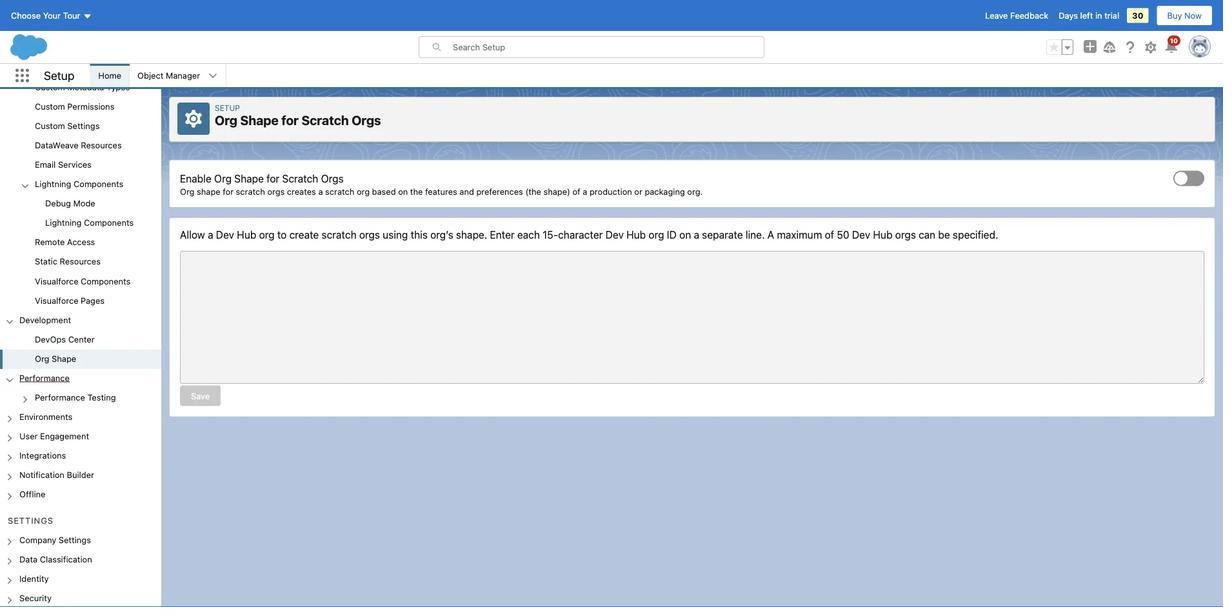 Task type: vqa. For each thing, say whether or not it's contained in the screenshot.
A
yes



Task type: describe. For each thing, give the bounding box(es) containing it.
enable
[[180, 172, 212, 185]]

tour
[[63, 11, 80, 20]]

save button
[[180, 385, 221, 406]]

types
[[107, 82, 130, 92]]

dataweave resources
[[35, 140, 122, 150]]

email services link
[[35, 160, 92, 171]]

30
[[1133, 11, 1144, 20]]

a right id
[[694, 229, 700, 241]]

debug mode
[[45, 198, 95, 208]]

buy now button
[[1157, 5, 1213, 26]]

separate
[[702, 229, 743, 241]]

0 vertical spatial components
[[74, 179, 123, 189]]

center
[[68, 334, 95, 344]]

offline
[[19, 490, 45, 499]]

scratch down "enable org shape for scratch orgs"
[[236, 187, 265, 196]]

allow a dev hub org to create scratch orgs using this org's shape. enter each 15-character dev hub org id on a separate line. a maximum of 50 dev hub orgs can be specified.
[[180, 229, 999, 241]]

org inside tree item
[[35, 354, 49, 363]]

custom for custom metadata types
[[35, 82, 65, 92]]

visualforce components
[[35, 276, 131, 286]]

builder
[[67, 470, 94, 480]]

environments link
[[19, 412, 72, 424]]

packaging
[[645, 187, 685, 196]]

access
[[67, 237, 95, 247]]

group containing custom metadata types
[[0, 39, 161, 311]]

2 hub from the left
[[627, 229, 646, 241]]

company settings link
[[19, 535, 91, 547]]

visualforce pages link
[[35, 296, 105, 307]]

your
[[43, 11, 61, 20]]

email services
[[35, 160, 92, 169]]

buy now
[[1168, 11, 1202, 20]]

integrations link
[[19, 451, 66, 462]]

static resources link
[[35, 257, 101, 268]]

performance tree item
[[0, 369, 161, 408]]

object manager
[[138, 71, 200, 80]]

home
[[98, 71, 121, 80]]

in
[[1096, 11, 1103, 20]]

1 horizontal spatial orgs
[[359, 229, 380, 241]]

custom permissions link
[[35, 101, 114, 113]]

leave
[[986, 11, 1008, 20]]

resources for static resources
[[60, 257, 101, 266]]

security
[[19, 593, 52, 603]]

debug mode link
[[45, 198, 95, 210]]

id
[[667, 229, 677, 241]]

1 vertical spatial components
[[84, 218, 134, 228]]

and
[[460, 187, 474, 196]]

a
[[768, 229, 775, 241]]

scratch for creates
[[325, 187, 355, 196]]

metadata
[[67, 82, 104, 92]]

0 horizontal spatial orgs
[[267, 187, 285, 196]]

resources for dataweave resources
[[81, 140, 122, 150]]

company settings
[[19, 535, 91, 545]]

visualforce pages
[[35, 296, 105, 305]]

1 dev from the left
[[216, 229, 234, 241]]

home link
[[91, 64, 129, 87]]

shape.
[[456, 229, 487, 241]]

dataweave
[[35, 140, 79, 150]]

setup org shape for scratch orgs
[[215, 103, 381, 128]]

org shape for scratch orgs creates a scratch org based on the features and preferences (the shape) of a production or packaging org.
[[180, 187, 703, 196]]

line.
[[746, 229, 765, 241]]

pages
[[81, 296, 105, 305]]

lightning for bottommost lightning components link
[[45, 218, 82, 228]]

based
[[372, 187, 396, 196]]

classification
[[40, 554, 92, 564]]

performance for performance testing
[[35, 393, 85, 402]]

devops center
[[35, 334, 95, 344]]

security link
[[19, 593, 52, 605]]

0 horizontal spatial of
[[573, 187, 581, 196]]

to
[[277, 229, 287, 241]]

custom for custom settings
[[35, 121, 65, 130]]

left
[[1081, 11, 1094, 20]]

lightning for the topmost lightning components link
[[35, 179, 71, 189]]

integrations
[[19, 451, 66, 460]]

object
[[138, 71, 164, 80]]

visualforce for visualforce pages
[[35, 296, 78, 305]]

custom metadata types
[[35, 82, 130, 92]]

engagement
[[40, 431, 89, 441]]

settings for custom settings
[[67, 121, 100, 130]]

1 hub from the left
[[237, 229, 256, 241]]

be
[[939, 229, 951, 241]]

(the
[[526, 187, 541, 196]]

choose your tour button
[[10, 5, 93, 26]]

0 vertical spatial lightning components link
[[35, 179, 123, 191]]

org up shape
[[214, 172, 232, 185]]

shape
[[197, 187, 221, 196]]

shape for setup org shape for scratch orgs
[[240, 113, 279, 128]]

custom settings link
[[35, 121, 100, 132]]

1 vertical spatial on
[[680, 229, 691, 241]]

remote access link
[[35, 237, 95, 249]]

0 horizontal spatial on
[[398, 187, 408, 196]]

debug
[[45, 198, 71, 208]]

email
[[35, 160, 56, 169]]

enable org shape for scratch orgs
[[180, 172, 344, 185]]

permissions
[[67, 101, 114, 111]]

notification
[[19, 470, 64, 480]]

a left production
[[583, 187, 588, 196]]

notification builder link
[[19, 470, 94, 482]]

development tree item
[[0, 311, 161, 369]]

scratch for setup org shape for scratch orgs
[[302, 113, 349, 128]]

the
[[410, 187, 423, 196]]

leave feedback link
[[986, 11, 1049, 20]]

remote access
[[35, 237, 95, 247]]

leave feedback
[[986, 11, 1049, 20]]

2 vertical spatial for
[[223, 187, 234, 196]]



Task type: locate. For each thing, give the bounding box(es) containing it.
scratch inside setup org shape for scratch orgs
[[302, 113, 349, 128]]

2 horizontal spatial hub
[[874, 229, 893, 241]]

1 horizontal spatial setup
[[215, 103, 240, 112]]

2 vertical spatial components
[[81, 276, 131, 286]]

on left the
[[398, 187, 408, 196]]

orgs
[[352, 113, 381, 128], [321, 172, 344, 185]]

hub
[[237, 229, 256, 241], [627, 229, 646, 241], [874, 229, 893, 241]]

dev right 50
[[853, 229, 871, 241]]

scratch right creates
[[325, 187, 355, 196]]

visualforce components link
[[35, 276, 131, 288]]

custom for custom permissions
[[35, 101, 65, 111]]

development link
[[19, 315, 71, 327]]

or
[[635, 187, 643, 196]]

identity
[[19, 574, 49, 584]]

components up pages
[[81, 276, 131, 286]]

each
[[518, 229, 540, 241]]

1 horizontal spatial dev
[[606, 229, 624, 241]]

user engagement
[[19, 431, 89, 441]]

now
[[1185, 11, 1202, 20]]

1 custom from the top
[[35, 82, 65, 92]]

0 vertical spatial setup
[[44, 69, 74, 82]]

shape
[[240, 113, 279, 128], [234, 172, 264, 185], [52, 354, 76, 363]]

3 hub from the left
[[874, 229, 893, 241]]

performance testing link
[[35, 393, 116, 404]]

buy
[[1168, 11, 1183, 20]]

orgs for enable org shape for scratch orgs
[[321, 172, 344, 185]]

orgs left the can
[[896, 229, 916, 241]]

org inside setup org shape for scratch orgs
[[215, 113, 237, 128]]

custom
[[35, 82, 65, 92], [35, 101, 65, 111], [35, 121, 65, 130]]

lightning up remote access
[[45, 218, 82, 228]]

1 horizontal spatial for
[[267, 172, 280, 185]]

org shape tree item
[[0, 350, 161, 369]]

features
[[425, 187, 457, 196]]

devops
[[35, 334, 66, 344]]

preferences
[[477, 187, 523, 196]]

visualforce for visualforce components
[[35, 276, 78, 286]]

org left id
[[649, 229, 664, 241]]

custom up custom permissions
[[35, 82, 65, 92]]

lightning components link up the 'mode'
[[35, 179, 123, 191]]

group containing debug mode
[[0, 195, 161, 233]]

for for setup org shape for scratch orgs
[[282, 113, 299, 128]]

maximum
[[777, 229, 823, 241]]

lightning components tree item
[[0, 175, 161, 233]]

custom up custom settings
[[35, 101, 65, 111]]

components down the 'mode'
[[84, 218, 134, 228]]

resources up the services
[[81, 140, 122, 150]]

lightning components down the services
[[35, 179, 123, 189]]

components
[[74, 179, 123, 189], [84, 218, 134, 228], [81, 276, 131, 286]]

hub left to
[[237, 229, 256, 241]]

settings up classification
[[59, 535, 91, 545]]

0 horizontal spatial setup
[[44, 69, 74, 82]]

services
[[58, 160, 92, 169]]

1 vertical spatial visualforce
[[35, 296, 78, 305]]

for for enable org shape for scratch orgs
[[267, 172, 280, 185]]

data
[[19, 554, 38, 564]]

environments
[[19, 412, 72, 422]]

a
[[318, 187, 323, 196], [583, 187, 588, 196], [208, 229, 213, 241], [694, 229, 700, 241]]

choose
[[11, 11, 41, 20]]

orgs left the using at top
[[359, 229, 380, 241]]

data classification
[[19, 554, 92, 564]]

None text field
[[180, 251, 1205, 384]]

resources
[[81, 140, 122, 150], [60, 257, 101, 266]]

lightning up the debug
[[35, 179, 71, 189]]

0 horizontal spatial orgs
[[321, 172, 344, 185]]

0 vertical spatial shape
[[240, 113, 279, 128]]

setup inside setup org shape for scratch orgs
[[215, 103, 240, 112]]

orgs inside setup org shape for scratch orgs
[[352, 113, 381, 128]]

1 vertical spatial scratch
[[282, 172, 318, 185]]

1 vertical spatial shape
[[234, 172, 264, 185]]

0 vertical spatial visualforce
[[35, 276, 78, 286]]

org down the enable
[[180, 187, 195, 196]]

lightning components link up access
[[45, 218, 134, 230]]

development
[[19, 315, 71, 325]]

2 vertical spatial shape
[[52, 354, 76, 363]]

1 vertical spatial performance
[[35, 393, 85, 402]]

0 vertical spatial orgs
[[352, 113, 381, 128]]

performance up environments
[[35, 393, 85, 402]]

of right 'shape)'
[[573, 187, 581, 196]]

group containing devops center
[[0, 330, 161, 369]]

2 custom from the top
[[35, 101, 65, 111]]

scratch
[[302, 113, 349, 128], [282, 172, 318, 185]]

performance testing
[[35, 393, 116, 402]]

user engagement link
[[19, 431, 89, 443]]

shape up "enable org shape for scratch orgs"
[[240, 113, 279, 128]]

specified.
[[953, 229, 999, 241]]

data classification link
[[19, 554, 92, 566]]

manager
[[166, 71, 200, 80]]

1 horizontal spatial hub
[[627, 229, 646, 241]]

shape right the enable
[[234, 172, 264, 185]]

shape inside setup org shape for scratch orgs
[[240, 113, 279, 128]]

shape inside tree item
[[52, 354, 76, 363]]

dev
[[216, 229, 234, 241], [606, 229, 624, 241], [853, 229, 871, 241]]

org
[[357, 187, 370, 196], [259, 229, 275, 241], [649, 229, 664, 241]]

0 horizontal spatial hub
[[237, 229, 256, 241]]

0 horizontal spatial for
[[223, 187, 234, 196]]

visualforce up development
[[35, 296, 78, 305]]

visualforce down static resources link
[[35, 276, 78, 286]]

15-
[[543, 229, 558, 241]]

0 vertical spatial of
[[573, 187, 581, 196]]

devops center link
[[35, 334, 95, 346]]

object manager link
[[130, 64, 208, 87]]

0 vertical spatial performance
[[19, 373, 70, 383]]

orgs down "enable org shape for scratch orgs"
[[267, 187, 285, 196]]

resources down access
[[60, 257, 101, 266]]

org left based
[[357, 187, 370, 196]]

1 vertical spatial custom
[[35, 101, 65, 111]]

0 vertical spatial on
[[398, 187, 408, 196]]

2 horizontal spatial for
[[282, 113, 299, 128]]

hub left id
[[627, 229, 646, 241]]

org left to
[[259, 229, 275, 241]]

0 vertical spatial lightning components
[[35, 179, 123, 189]]

a right creates
[[318, 187, 323, 196]]

3 dev from the left
[[853, 229, 871, 241]]

custom up the "dataweave"
[[35, 121, 65, 130]]

components up the 'mode'
[[74, 179, 123, 189]]

1 vertical spatial for
[[267, 172, 280, 185]]

orgs
[[267, 187, 285, 196], [359, 229, 380, 241], [896, 229, 916, 241]]

2 visualforce from the top
[[35, 296, 78, 305]]

dev right character
[[606, 229, 624, 241]]

1 visualforce from the top
[[35, 276, 78, 286]]

1 vertical spatial of
[[825, 229, 835, 241]]

orgs for setup org shape for scratch orgs
[[352, 113, 381, 128]]

0 vertical spatial custom
[[35, 82, 65, 92]]

org.
[[688, 187, 703, 196]]

remote
[[35, 237, 65, 247]]

lightning components link
[[35, 179, 123, 191], [45, 218, 134, 230]]

2 horizontal spatial org
[[649, 229, 664, 241]]

2 horizontal spatial orgs
[[896, 229, 916, 241]]

settings up company
[[8, 516, 54, 526]]

static
[[35, 257, 57, 266]]

1 horizontal spatial of
[[825, 229, 835, 241]]

group
[[0, 39, 161, 311], [1047, 39, 1074, 55], [0, 195, 161, 233], [0, 330, 161, 369]]

1 vertical spatial lightning components link
[[45, 218, 134, 230]]

on right id
[[680, 229, 691, 241]]

1 horizontal spatial orgs
[[352, 113, 381, 128]]

custom metadata types link
[[35, 82, 130, 94]]

using
[[383, 229, 408, 241]]

dev right allow
[[216, 229, 234, 241]]

10 button
[[1164, 35, 1181, 55]]

2 horizontal spatial dev
[[853, 229, 871, 241]]

1 horizontal spatial on
[[680, 229, 691, 241]]

1 vertical spatial settings
[[8, 516, 54, 526]]

scratch for enable org shape for scratch orgs
[[282, 172, 318, 185]]

0 vertical spatial settings
[[67, 121, 100, 130]]

Search Setup text field
[[453, 37, 764, 57]]

settings up the dataweave resources
[[67, 121, 100, 130]]

1 vertical spatial resources
[[60, 257, 101, 266]]

setup for setup org shape for scratch orgs
[[215, 103, 240, 112]]

0 horizontal spatial org
[[259, 229, 275, 241]]

org shape
[[35, 354, 76, 363]]

production
[[590, 187, 632, 196]]

10
[[1171, 37, 1179, 44]]

settings for company settings
[[59, 535, 91, 545]]

hub right 50
[[874, 229, 893, 241]]

setup link
[[215, 103, 240, 112]]

3 custom from the top
[[35, 121, 65, 130]]

performance link
[[19, 373, 70, 385]]

enter
[[490, 229, 515, 241]]

2 vertical spatial custom
[[35, 121, 65, 130]]

days left in trial
[[1059, 11, 1120, 20]]

custom permissions
[[35, 101, 114, 111]]

0 horizontal spatial dev
[[216, 229, 234, 241]]

1 vertical spatial orgs
[[321, 172, 344, 185]]

org up the performance 'link'
[[35, 354, 49, 363]]

org down "setup" link
[[215, 113, 237, 128]]

character
[[558, 229, 603, 241]]

lightning
[[35, 179, 71, 189], [45, 218, 82, 228]]

scratch
[[236, 187, 265, 196], [325, 187, 355, 196], [322, 229, 357, 241]]

scratch right create
[[322, 229, 357, 241]]

1 vertical spatial lightning
[[45, 218, 82, 228]]

company
[[19, 535, 56, 545]]

dataweave resources link
[[35, 140, 122, 152]]

settings inside group
[[67, 121, 100, 130]]

setup
[[44, 69, 74, 82], [215, 103, 240, 112]]

lightning components down the 'mode'
[[45, 218, 134, 228]]

2 dev from the left
[[606, 229, 624, 241]]

scratch for to
[[322, 229, 357, 241]]

offline link
[[19, 490, 45, 501]]

can
[[919, 229, 936, 241]]

allow
[[180, 229, 205, 241]]

0 vertical spatial for
[[282, 113, 299, 128]]

50
[[837, 229, 850, 241]]

save
[[191, 391, 210, 401]]

1 vertical spatial setup
[[215, 103, 240, 112]]

create
[[290, 229, 319, 241]]

setup for setup
[[44, 69, 74, 82]]

1 vertical spatial lightning components
[[45, 218, 134, 228]]

1 horizontal spatial org
[[357, 187, 370, 196]]

0 vertical spatial resources
[[81, 140, 122, 150]]

performance for the performance 'link'
[[19, 373, 70, 383]]

shape for enable org shape for scratch orgs
[[234, 172, 264, 185]]

feedback
[[1011, 11, 1049, 20]]

of left 50
[[825, 229, 835, 241]]

0 vertical spatial scratch
[[302, 113, 349, 128]]

shape down devops center 'link'
[[52, 354, 76, 363]]

performance down org shape link
[[19, 373, 70, 383]]

org
[[215, 113, 237, 128], [214, 172, 232, 185], [180, 187, 195, 196], [35, 354, 49, 363]]

for inside setup org shape for scratch orgs
[[282, 113, 299, 128]]

custom settings
[[35, 121, 100, 130]]

0 vertical spatial lightning
[[35, 179, 71, 189]]

a right allow
[[208, 229, 213, 241]]

2 vertical spatial settings
[[59, 535, 91, 545]]



